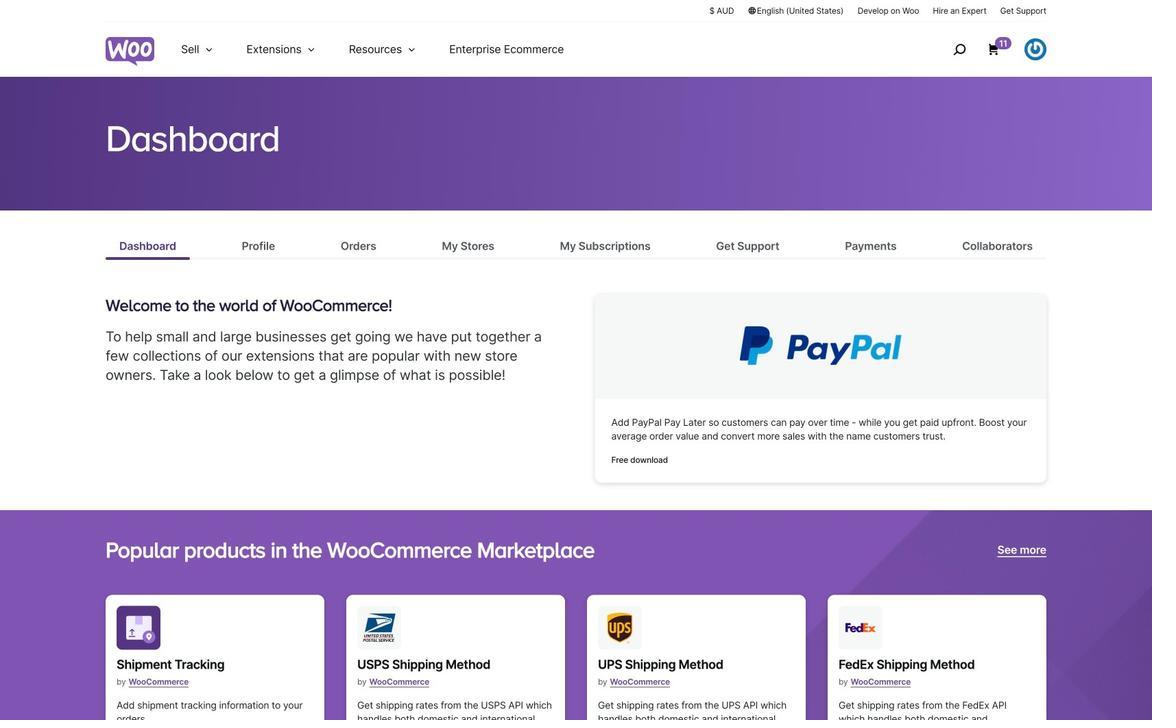 Task type: vqa. For each thing, say whether or not it's contained in the screenshot.
search image
yes



Task type: locate. For each thing, give the bounding box(es) containing it.
open account menu image
[[1025, 38, 1047, 60]]



Task type: describe. For each thing, give the bounding box(es) containing it.
service navigation menu element
[[924, 27, 1047, 72]]

search image
[[949, 38, 971, 60]]



